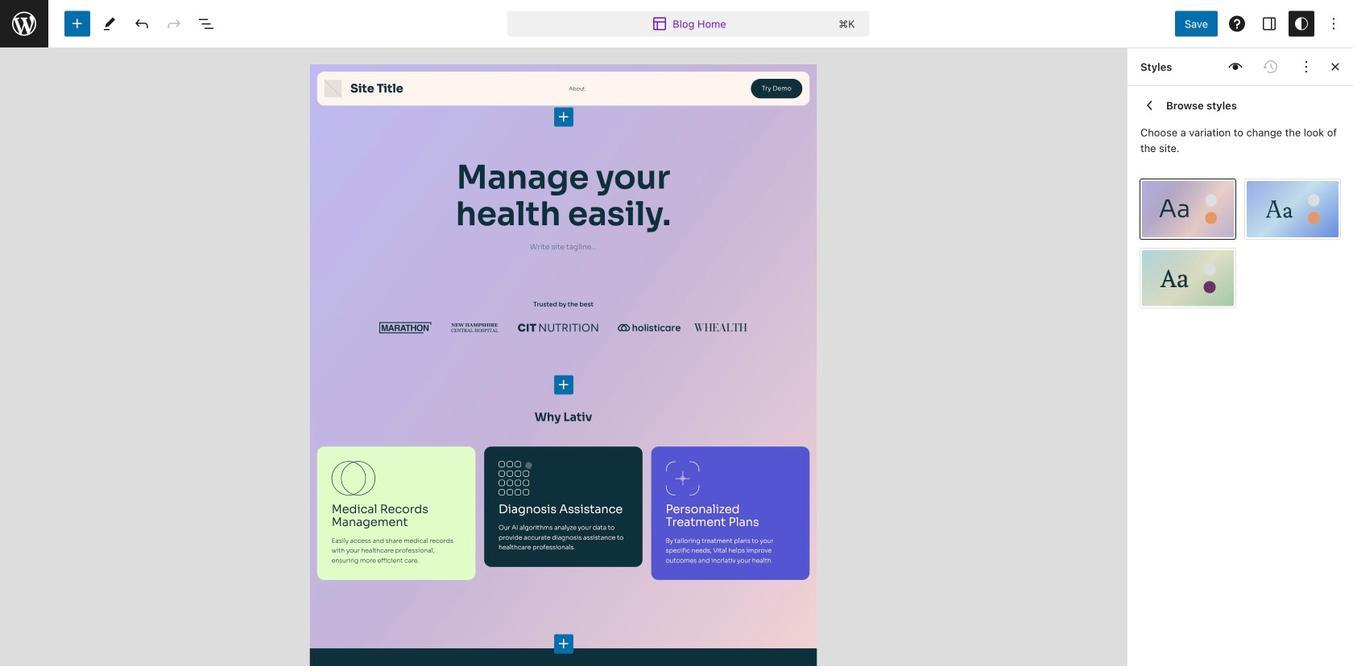 Task type: locate. For each thing, give the bounding box(es) containing it.
revisions image
[[1261, 57, 1281, 77]]

tools image
[[100, 14, 119, 33]]

0 vertical spatial add pattern image
[[554, 376, 573, 395]]

options image
[[1324, 14, 1343, 33]]

undo image
[[132, 14, 151, 33]]

more image
[[1297, 57, 1316, 77]]

back image
[[1140, 96, 1160, 115]]

list view image
[[197, 14, 216, 33]]

settings image
[[1260, 14, 1279, 33]]

redo image
[[164, 14, 184, 33]]

add pattern image
[[554, 107, 573, 127]]

2 add pattern image from the top
[[554, 635, 573, 654]]

add pattern image
[[554, 376, 573, 395], [554, 635, 573, 654]]

editor top bar region
[[0, 0, 1353, 48]]

close styles image
[[1326, 57, 1345, 77]]

editing template: blog home element
[[673, 16, 726, 31]]

1 vertical spatial add pattern image
[[554, 635, 573, 654]]



Task type: describe. For each thing, give the bounding box(es) containing it.
help image
[[1227, 14, 1247, 33]]

styles image
[[1292, 14, 1311, 33]]

toggle block inserter image
[[68, 14, 87, 33]]

1 add pattern image from the top
[[554, 376, 573, 395]]

style book image
[[1226, 57, 1245, 77]]



Task type: vqa. For each thing, say whether or not it's contained in the screenshot.
go to the dashboard icon
no



